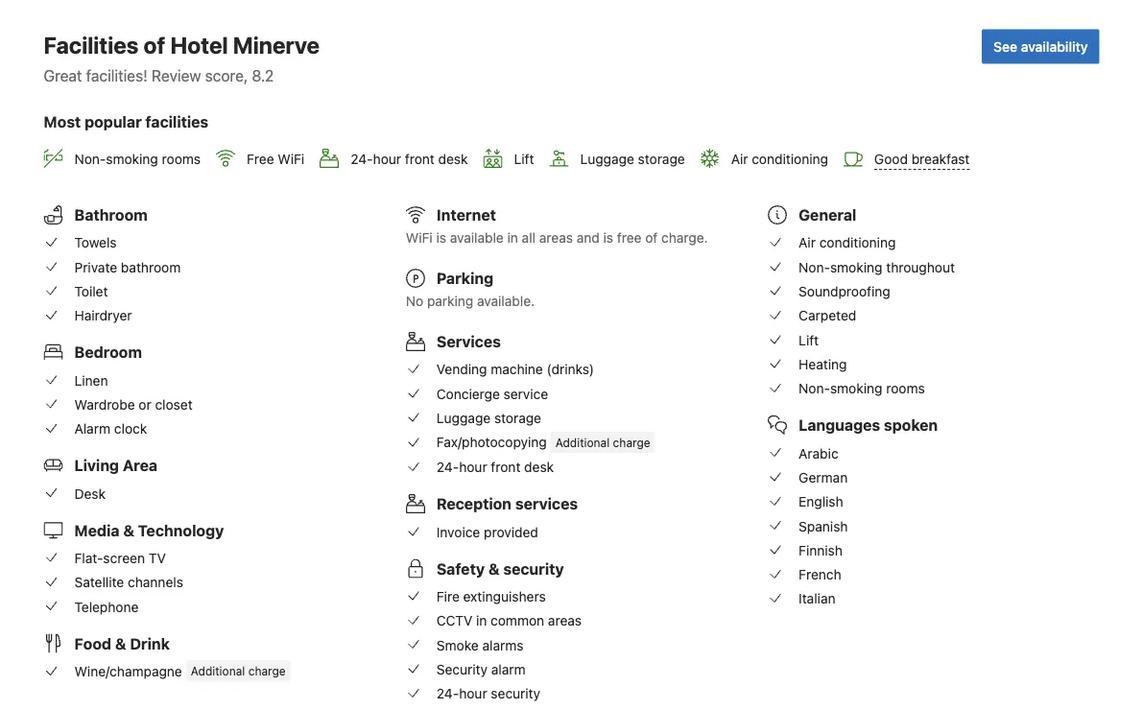 Task type: vqa. For each thing, say whether or not it's contained in the screenshot.
middle smoking
yes



Task type: describe. For each thing, give the bounding box(es) containing it.
minerve
[[233, 31, 320, 58]]

internet
[[437, 206, 496, 224]]

0 horizontal spatial non-smoking rooms
[[74, 151, 201, 167]]

free
[[247, 151, 274, 167]]

24-hour security
[[437, 686, 540, 702]]

wine/champagne
[[74, 663, 182, 679]]

towels
[[74, 235, 117, 251]]

1 vertical spatial non-
[[799, 259, 830, 275]]

hour for services
[[459, 459, 487, 475]]

fire
[[437, 589, 460, 604]]

safety
[[437, 559, 485, 578]]

1 vertical spatial conditioning
[[819, 235, 896, 251]]

security for safety & security
[[503, 559, 564, 578]]

0 vertical spatial rooms
[[162, 151, 201, 167]]

most popular facilities
[[44, 112, 209, 131]]

(drinks)
[[547, 362, 594, 377]]

facilities of hotel minerve great facilities! review score, 8.2
[[44, 31, 320, 84]]

private
[[74, 259, 117, 275]]

2 vertical spatial non-
[[799, 381, 830, 396]]

security
[[437, 661, 488, 677]]

popular
[[85, 112, 142, 131]]

finnish
[[799, 542, 843, 558]]

linen
[[74, 372, 108, 388]]

satellite
[[74, 574, 124, 590]]

spoken
[[884, 416, 938, 434]]

living
[[74, 456, 119, 475]]

flat-screen tv
[[74, 550, 166, 566]]

see availability button
[[982, 29, 1099, 64]]

alarm
[[491, 661, 526, 677]]

concierge
[[437, 386, 500, 402]]

and
[[577, 230, 600, 246]]

bathroom
[[121, 259, 181, 275]]

fax/photocopying
[[437, 434, 547, 450]]

hairdryer
[[74, 308, 132, 324]]

no parking available.
[[406, 293, 535, 309]]

wine/champagne additional charge
[[74, 663, 286, 679]]

1 vertical spatial of
[[645, 230, 658, 246]]

living area
[[74, 456, 158, 475]]

media & technology
[[74, 521, 224, 539]]

security for 24-hour security
[[491, 686, 540, 702]]

screen
[[103, 550, 145, 566]]

review
[[152, 66, 201, 84]]

spanish
[[799, 518, 848, 534]]

provided
[[484, 524, 538, 540]]

private bathroom
[[74, 259, 181, 275]]

hotel
[[170, 31, 228, 58]]

food & drink
[[74, 634, 170, 652]]

service
[[504, 386, 548, 402]]

invoice
[[437, 524, 480, 540]]

alarm
[[74, 421, 110, 437]]

0 vertical spatial non-
[[74, 151, 106, 167]]

drink
[[130, 634, 170, 652]]

cctv in common areas
[[437, 613, 582, 629]]

great
[[44, 66, 82, 84]]

english
[[799, 494, 843, 510]]

1 vertical spatial rooms
[[886, 381, 925, 396]]

0 vertical spatial front
[[405, 151, 435, 167]]

good
[[874, 151, 908, 167]]

availability
[[1021, 38, 1088, 54]]

carpeted
[[799, 308, 856, 324]]

0 vertical spatial areas
[[539, 230, 573, 246]]

8.2
[[252, 66, 274, 84]]

0 vertical spatial wifi
[[278, 151, 304, 167]]

of inside "facilities of hotel minerve great facilities! review score, 8.2"
[[144, 31, 165, 58]]

1 vertical spatial wifi
[[406, 230, 433, 246]]

vending
[[437, 362, 487, 377]]

languages
[[799, 416, 880, 434]]

extinguishers
[[463, 589, 546, 604]]

area
[[123, 456, 158, 475]]

italian
[[799, 591, 836, 607]]

good breakfast
[[874, 151, 970, 167]]

alarms
[[482, 637, 524, 653]]

throughout
[[886, 259, 955, 275]]

1 vertical spatial storage
[[494, 410, 541, 426]]

security alarm
[[437, 661, 526, 677]]

closet
[[155, 397, 193, 412]]

arabic
[[799, 445, 839, 461]]

facilities!
[[86, 66, 148, 84]]

0 vertical spatial conditioning
[[752, 151, 828, 167]]

machine
[[491, 362, 543, 377]]

0 horizontal spatial in
[[476, 613, 487, 629]]

facilities
[[145, 112, 209, 131]]

& for food
[[115, 634, 126, 652]]

french
[[799, 567, 841, 583]]

smoke
[[437, 637, 479, 653]]

soundproofing
[[799, 283, 890, 299]]

services
[[437, 332, 501, 351]]

0 vertical spatial lift
[[514, 151, 534, 167]]

reception services
[[437, 495, 578, 513]]

desk
[[74, 486, 106, 501]]

wardrobe
[[74, 397, 135, 412]]

1 vertical spatial non-smoking rooms
[[799, 381, 925, 396]]

0 vertical spatial air conditioning
[[731, 151, 828, 167]]



Task type: locate. For each thing, give the bounding box(es) containing it.
of
[[144, 31, 165, 58], [645, 230, 658, 246]]

in
[[507, 230, 518, 246], [476, 613, 487, 629]]

24-hour front desk up internet at the left top of the page
[[351, 151, 468, 167]]

24- right free wifi
[[351, 151, 373, 167]]

additional inside wine/champagne additional charge
[[191, 664, 245, 678]]

1 vertical spatial hour
[[459, 459, 487, 475]]

additional
[[555, 436, 610, 449], [191, 664, 245, 678]]

fax/photocopying additional charge
[[437, 434, 650, 450]]

conditioning
[[752, 151, 828, 167], [819, 235, 896, 251]]

0 horizontal spatial desk
[[438, 151, 468, 167]]

lift up all at the top left of page
[[514, 151, 534, 167]]

toilet
[[74, 283, 108, 299]]

0 vertical spatial smoking
[[106, 151, 158, 167]]

24-hour front desk down fax/photocopying
[[437, 459, 554, 475]]

clock
[[114, 421, 147, 437]]

0 vertical spatial non-smoking rooms
[[74, 151, 201, 167]]

24-hour front desk
[[351, 151, 468, 167], [437, 459, 554, 475]]

hour for safety & security
[[459, 686, 487, 702]]

1 horizontal spatial additional
[[555, 436, 610, 449]]

or
[[139, 397, 151, 412]]

0 vertical spatial luggage
[[580, 151, 634, 167]]

charge inside wine/champagne additional charge
[[248, 664, 286, 678]]

luggage storage up free
[[580, 151, 685, 167]]

1 is from the left
[[436, 230, 446, 246]]

free wifi
[[247, 151, 304, 167]]

0 horizontal spatial front
[[405, 151, 435, 167]]

1 horizontal spatial of
[[645, 230, 658, 246]]

cctv
[[437, 613, 472, 629]]

0 vertical spatial desk
[[438, 151, 468, 167]]

wifi left available
[[406, 230, 433, 246]]

0 vertical spatial additional
[[555, 436, 610, 449]]

concierge service
[[437, 386, 548, 402]]

0 vertical spatial air
[[731, 151, 748, 167]]

non-smoking throughout
[[799, 259, 955, 275]]

lift
[[514, 151, 534, 167], [799, 332, 819, 348]]

24-
[[351, 151, 373, 167], [437, 459, 459, 475], [437, 686, 459, 702]]

conditioning up non-smoking throughout
[[819, 235, 896, 251]]

non- up soundproofing
[[799, 259, 830, 275]]

& up fire extinguishers
[[488, 559, 500, 578]]

safety & security
[[437, 559, 564, 578]]

security down the alarm
[[491, 686, 540, 702]]

in up smoke alarms
[[476, 613, 487, 629]]

0 horizontal spatial rooms
[[162, 151, 201, 167]]

0 horizontal spatial is
[[436, 230, 446, 246]]

desk down the fax/photocopying additional charge
[[524, 459, 554, 475]]

1 horizontal spatial front
[[491, 459, 521, 475]]

0 horizontal spatial air
[[731, 151, 748, 167]]

general
[[799, 206, 856, 224]]

non-smoking rooms down the most popular facilities
[[74, 151, 201, 167]]

see availability
[[994, 38, 1088, 54]]

2 vertical spatial &
[[115, 634, 126, 652]]

0 horizontal spatial of
[[144, 31, 165, 58]]

languages spoken
[[799, 416, 938, 434]]

2 vertical spatial hour
[[459, 686, 487, 702]]

1 vertical spatial charge
[[248, 664, 286, 678]]

1 horizontal spatial lift
[[799, 332, 819, 348]]

1 horizontal spatial air
[[799, 235, 816, 251]]

charge for wine/champagne
[[248, 664, 286, 678]]

2 vertical spatial smoking
[[830, 381, 883, 396]]

luggage storage
[[580, 151, 685, 167], [437, 410, 541, 426]]

additional for fax/photocopying
[[555, 436, 610, 449]]

0 horizontal spatial wifi
[[278, 151, 304, 167]]

1 horizontal spatial in
[[507, 230, 518, 246]]

telephone
[[74, 599, 139, 615]]

0 vertical spatial security
[[503, 559, 564, 578]]

desk
[[438, 151, 468, 167], [524, 459, 554, 475]]

charge.
[[661, 230, 708, 246]]

24- up reception
[[437, 459, 459, 475]]

invoice provided
[[437, 524, 538, 540]]

satellite channels
[[74, 574, 183, 590]]

0 vertical spatial luggage storage
[[580, 151, 685, 167]]

1 horizontal spatial is
[[603, 230, 613, 246]]

& for media
[[123, 521, 134, 539]]

free
[[617, 230, 642, 246]]

1 vertical spatial additional
[[191, 664, 245, 678]]

0 vertical spatial &
[[123, 521, 134, 539]]

air conditioning up the "general"
[[731, 151, 828, 167]]

wardrobe or closet
[[74, 397, 193, 412]]

0 vertical spatial 24-hour front desk
[[351, 151, 468, 167]]

luggage
[[580, 151, 634, 167], [437, 410, 491, 426]]

in left all at the top left of page
[[507, 230, 518, 246]]

hour
[[373, 151, 401, 167], [459, 459, 487, 475], [459, 686, 487, 702]]

smoke alarms
[[437, 637, 524, 653]]

score,
[[205, 66, 248, 84]]

non-
[[74, 151, 106, 167], [799, 259, 830, 275], [799, 381, 830, 396]]

wifi right the free
[[278, 151, 304, 167]]

non-smoking rooms
[[74, 151, 201, 167], [799, 381, 925, 396]]

conditioning up the "general"
[[752, 151, 828, 167]]

24- for services
[[437, 459, 459, 475]]

additional right "wine/champagne"
[[191, 664, 245, 678]]

1 vertical spatial 24-
[[437, 459, 459, 475]]

1 vertical spatial &
[[488, 559, 500, 578]]

parking
[[427, 293, 473, 309]]

0 horizontal spatial lift
[[514, 151, 534, 167]]

smoking up soundproofing
[[830, 259, 883, 275]]

of right free
[[645, 230, 658, 246]]

is right the and
[[603, 230, 613, 246]]

1 horizontal spatial storage
[[638, 151, 685, 167]]

1 vertical spatial in
[[476, 613, 487, 629]]

1 horizontal spatial non-smoking rooms
[[799, 381, 925, 396]]

0 horizontal spatial additional
[[191, 664, 245, 678]]

0 horizontal spatial luggage
[[437, 410, 491, 426]]

24- down the security
[[437, 686, 459, 702]]

charge for fax/photocopying
[[613, 436, 650, 449]]

charge
[[613, 436, 650, 449], [248, 664, 286, 678]]

luggage storage up fax/photocopying
[[437, 410, 541, 426]]

non- down popular
[[74, 151, 106, 167]]

& right food
[[115, 634, 126, 652]]

lift up heating
[[799, 332, 819, 348]]

0 horizontal spatial storage
[[494, 410, 541, 426]]

security up extinguishers
[[503, 559, 564, 578]]

1 horizontal spatial desk
[[524, 459, 554, 475]]

air conditioning
[[731, 151, 828, 167], [799, 235, 896, 251]]

storage up charge.
[[638, 151, 685, 167]]

all
[[522, 230, 536, 246]]

wifi is available in all areas and is free of charge.
[[406, 230, 708, 246]]

bathroom
[[74, 206, 148, 224]]

rooms down facilities
[[162, 151, 201, 167]]

24- for safety & security
[[437, 686, 459, 702]]

most
[[44, 112, 81, 131]]

1 horizontal spatial rooms
[[886, 381, 925, 396]]

1 horizontal spatial charge
[[613, 436, 650, 449]]

1 vertical spatial air
[[799, 235, 816, 251]]

1 vertical spatial luggage
[[437, 410, 491, 426]]

1 vertical spatial luggage storage
[[437, 410, 541, 426]]

heating
[[799, 356, 847, 372]]

alarm clock
[[74, 421, 147, 437]]

tv
[[149, 550, 166, 566]]

areas right all at the top left of page
[[539, 230, 573, 246]]

0 vertical spatial in
[[507, 230, 518, 246]]

0 vertical spatial storage
[[638, 151, 685, 167]]

luggage up the and
[[580, 151, 634, 167]]

desk up internet at the left top of the page
[[438, 151, 468, 167]]

non- down heating
[[799, 381, 830, 396]]

food
[[74, 634, 111, 652]]

front
[[405, 151, 435, 167], [491, 459, 521, 475]]

common
[[491, 613, 544, 629]]

1 vertical spatial areas
[[548, 613, 582, 629]]

1 vertical spatial front
[[491, 459, 521, 475]]

2 is from the left
[[603, 230, 613, 246]]

1 horizontal spatial wifi
[[406, 230, 433, 246]]

is
[[436, 230, 446, 246], [603, 230, 613, 246]]

areas right common
[[548, 613, 582, 629]]

available.
[[477, 293, 535, 309]]

channels
[[128, 574, 183, 590]]

0 vertical spatial of
[[144, 31, 165, 58]]

storage
[[638, 151, 685, 167], [494, 410, 541, 426]]

air conditioning down the "general"
[[799, 235, 896, 251]]

storage down service
[[494, 410, 541, 426]]

1 vertical spatial lift
[[799, 332, 819, 348]]

available
[[450, 230, 504, 246]]

luggage down concierge
[[437, 410, 491, 426]]

1 vertical spatial security
[[491, 686, 540, 702]]

of up "review"
[[144, 31, 165, 58]]

media
[[74, 521, 120, 539]]

additional inside the fax/photocopying additional charge
[[555, 436, 610, 449]]

& for safety
[[488, 559, 500, 578]]

parking
[[437, 269, 493, 287]]

0 vertical spatial 24-
[[351, 151, 373, 167]]

non-smoking rooms up languages spoken
[[799, 381, 925, 396]]

additional up 'services'
[[555, 436, 610, 449]]

is down internet at the left top of the page
[[436, 230, 446, 246]]

0 vertical spatial charge
[[613, 436, 650, 449]]

1 vertical spatial smoking
[[830, 259, 883, 275]]

areas
[[539, 230, 573, 246], [548, 613, 582, 629]]

1 horizontal spatial luggage storage
[[580, 151, 685, 167]]

& up 'screen'
[[123, 521, 134, 539]]

0 horizontal spatial luggage storage
[[437, 410, 541, 426]]

fire extinguishers
[[437, 589, 546, 604]]

smoking up languages spoken
[[830, 381, 883, 396]]

charge inside the fax/photocopying additional charge
[[613, 436, 650, 449]]

1 horizontal spatial luggage
[[580, 151, 634, 167]]

german
[[799, 469, 848, 485]]

1 vertical spatial air conditioning
[[799, 235, 896, 251]]

smoking down the most popular facilities
[[106, 151, 158, 167]]

1 vertical spatial 24-hour front desk
[[437, 459, 554, 475]]

vending machine (drinks)
[[437, 362, 594, 377]]

flat-
[[74, 550, 103, 566]]

rooms up spoken
[[886, 381, 925, 396]]

1 vertical spatial desk
[[524, 459, 554, 475]]

technology
[[138, 521, 224, 539]]

2 vertical spatial 24-
[[437, 686, 459, 702]]

0 vertical spatial hour
[[373, 151, 401, 167]]

0 horizontal spatial charge
[[248, 664, 286, 678]]

additional for wine/champagne
[[191, 664, 245, 678]]



